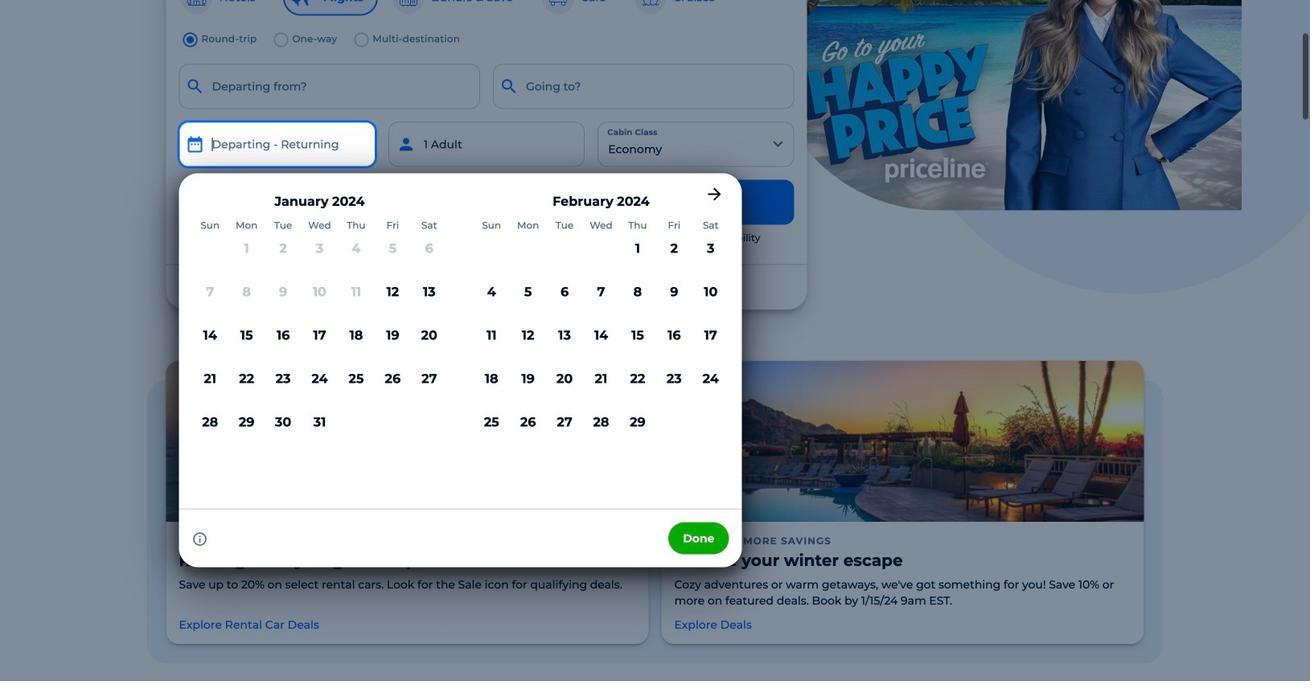 Task type: locate. For each thing, give the bounding box(es) containing it.
2 none field from the left
[[493, 64, 794, 109]]

0 horizontal spatial none field
[[179, 64, 480, 109]]

traveler selection text field
[[388, 122, 585, 167]]

1 horizontal spatial none field
[[493, 64, 794, 109]]

Departing – Returning Date Picker field
[[179, 122, 375, 167]]

1 none field from the left
[[179, 64, 480, 109]]

types of travel tab list
[[179, 0, 794, 16]]

None field
[[179, 64, 480, 109], [493, 64, 794, 109]]

Departing from? field
[[179, 64, 480, 109]]



Task type: describe. For each thing, give the bounding box(es) containing it.
none field going to?
[[493, 64, 794, 109]]

flight-search-form element
[[173, 29, 1310, 567]]

none field the departing from?
[[179, 64, 480, 109]]

Going to? field
[[493, 64, 794, 109]]

show march 2024 image
[[705, 185, 724, 204]]



Task type: vqa. For each thing, say whether or not it's contained in the screenshot.
second Fort Lauderdale image
no



